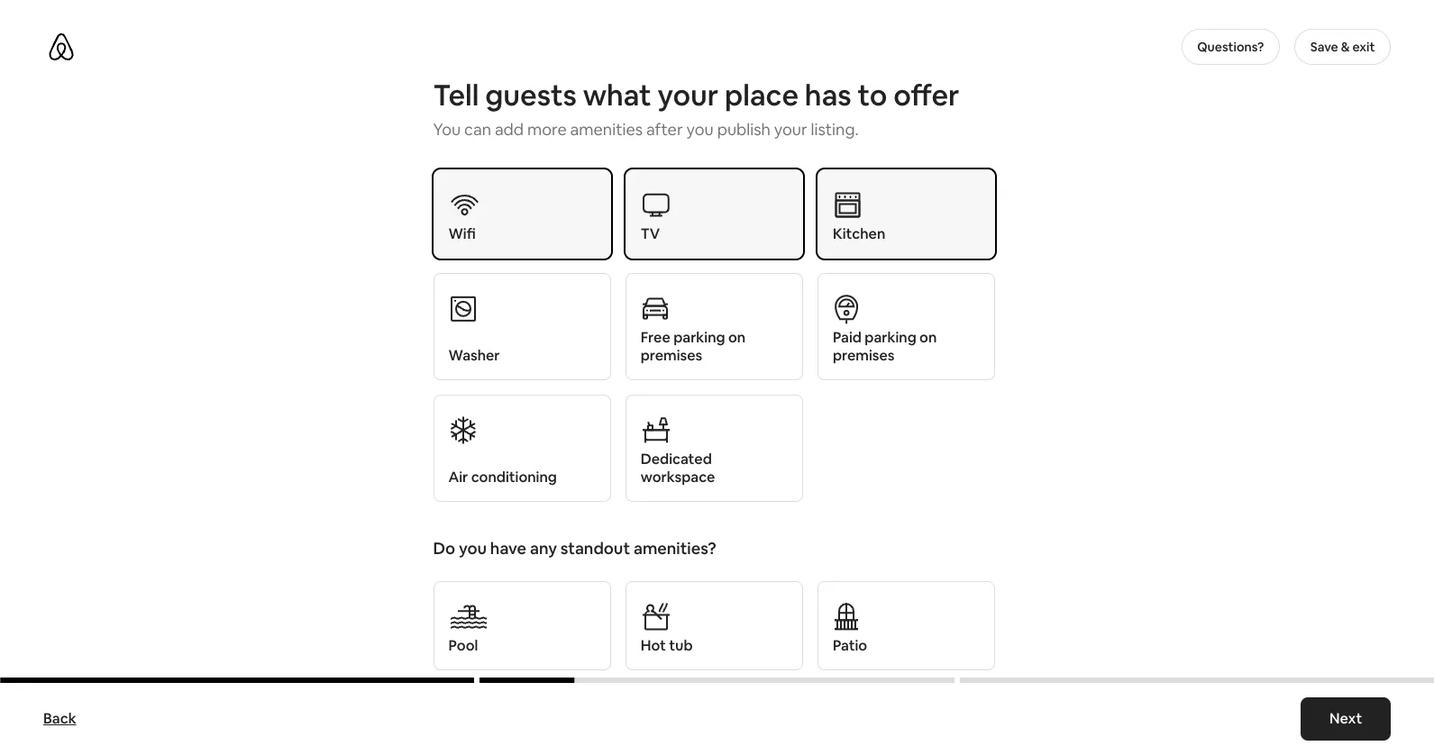 Task type: vqa. For each thing, say whether or not it's contained in the screenshot.
the bottommost a
no



Task type: locate. For each thing, give the bounding box(es) containing it.
0 horizontal spatial on
[[728, 328, 746, 347]]

0 vertical spatial you
[[687, 119, 714, 140]]

1 horizontal spatial you
[[687, 119, 714, 140]]

1 vertical spatial your
[[774, 119, 807, 140]]

0 horizontal spatial you
[[459, 538, 487, 559]]

premises
[[641, 346, 702, 365], [833, 346, 895, 365]]

on
[[728, 328, 746, 347], [920, 328, 937, 347]]

on inside paid parking on premises
[[920, 328, 937, 347]]

1 horizontal spatial on
[[920, 328, 937, 347]]

you inside tell guests what your place has to offer you can add more amenities after you publish your listing.
[[687, 119, 714, 140]]

tell guests what your place has to offer you can add more amenities after you publish your listing.
[[433, 77, 960, 140]]

2 on from the left
[[920, 328, 937, 347]]

Pool button
[[433, 581, 611, 671]]

Free parking on premises button
[[625, 273, 803, 380]]

more
[[527, 119, 567, 140]]

parking right paid
[[865, 328, 917, 347]]

parking
[[674, 328, 725, 347], [865, 328, 917, 347]]

you right do
[[459, 538, 487, 559]]

guests
[[485, 77, 577, 114]]

can
[[464, 119, 491, 140]]

Hot tub button
[[625, 581, 803, 671]]

2 parking from the left
[[865, 328, 917, 347]]

on inside free parking on premises
[[728, 328, 746, 347]]

have
[[490, 538, 527, 559]]

premises inside free parking on premises
[[641, 346, 702, 365]]

save & exit
[[1311, 39, 1375, 55]]

what
[[583, 77, 651, 114]]

free parking on premises
[[641, 328, 746, 365]]

parking inside free parking on premises
[[674, 328, 725, 347]]

paid parking on premises
[[833, 328, 937, 365]]

on right free
[[728, 328, 746, 347]]

premises inside paid parking on premises
[[833, 346, 895, 365]]

paid
[[833, 328, 862, 347]]

any
[[530, 538, 557, 559]]

1 horizontal spatial your
[[774, 119, 807, 140]]

offer
[[894, 77, 960, 114]]

dedicated workspace
[[641, 450, 715, 487]]

hot
[[641, 636, 666, 655]]

1 parking from the left
[[674, 328, 725, 347]]

place
[[725, 77, 799, 114]]

0 vertical spatial your
[[658, 77, 719, 114]]

on right paid
[[920, 328, 937, 347]]

you
[[433, 119, 461, 140]]

premises for paid
[[833, 346, 895, 365]]

premises for free
[[641, 346, 702, 365]]

tv
[[641, 224, 660, 243]]

save
[[1311, 39, 1339, 55]]

parking inside paid parking on premises
[[865, 328, 917, 347]]

air conditioning
[[449, 468, 557, 487]]

patio
[[833, 636, 867, 655]]

&
[[1341, 39, 1350, 55]]

you
[[687, 119, 714, 140], [459, 538, 487, 559]]

your
[[658, 77, 719, 114], [774, 119, 807, 140]]

1 premises from the left
[[641, 346, 702, 365]]

0 horizontal spatial parking
[[674, 328, 725, 347]]

your up the after at the top of the page
[[658, 77, 719, 114]]

to
[[858, 77, 888, 114]]

Wifi button
[[433, 169, 611, 259]]

Washer button
[[433, 273, 611, 380]]

0 horizontal spatial premises
[[641, 346, 702, 365]]

kitchen
[[833, 224, 886, 243]]

exit
[[1353, 39, 1375, 55]]

air
[[449, 468, 468, 487]]

your left listing.
[[774, 119, 807, 140]]

1 vertical spatial you
[[459, 538, 487, 559]]

1 horizontal spatial premises
[[833, 346, 895, 365]]

parking right free
[[674, 328, 725, 347]]

1 horizontal spatial parking
[[865, 328, 917, 347]]

2 premises from the left
[[833, 346, 895, 365]]

you right the after at the top of the page
[[687, 119, 714, 140]]

Dedicated workspace button
[[625, 395, 803, 502]]

publish
[[717, 119, 771, 140]]

1 on from the left
[[728, 328, 746, 347]]



Task type: describe. For each thing, give the bounding box(es) containing it.
next button
[[1301, 698, 1391, 741]]

questions? button
[[1182, 29, 1280, 65]]

Kitchen button
[[818, 169, 995, 259]]

conditioning
[[471, 468, 557, 487]]

after
[[646, 119, 683, 140]]

0 horizontal spatial your
[[658, 77, 719, 114]]

Paid parking on premises button
[[818, 273, 995, 380]]

dedicated
[[641, 450, 712, 469]]

Patio button
[[818, 581, 995, 671]]

amenities?
[[634, 538, 717, 559]]

has
[[805, 77, 852, 114]]

on for free parking on premises
[[728, 328, 746, 347]]

listing.
[[811, 119, 859, 140]]

parking for paid
[[865, 328, 917, 347]]

standout
[[561, 538, 630, 559]]

on for paid parking on premises
[[920, 328, 937, 347]]

save & exit button
[[1295, 29, 1391, 65]]

back button
[[34, 701, 85, 737]]

TV button
[[625, 169, 803, 259]]

wifi
[[449, 224, 476, 243]]

do you have any standout amenities?
[[433, 538, 717, 559]]

do
[[433, 538, 455, 559]]

amenities
[[570, 119, 643, 140]]

questions?
[[1197, 39, 1264, 55]]

back
[[43, 709, 76, 728]]

pool
[[449, 636, 478, 655]]

tub
[[669, 636, 693, 655]]

free
[[641, 328, 671, 347]]

washer
[[449, 346, 500, 365]]

Air conditioning button
[[433, 395, 611, 502]]

hot tub
[[641, 636, 693, 655]]

add
[[495, 119, 524, 140]]

workspace
[[641, 468, 715, 487]]

parking for free
[[674, 328, 725, 347]]

tell
[[433, 77, 479, 114]]

next
[[1330, 709, 1362, 728]]



